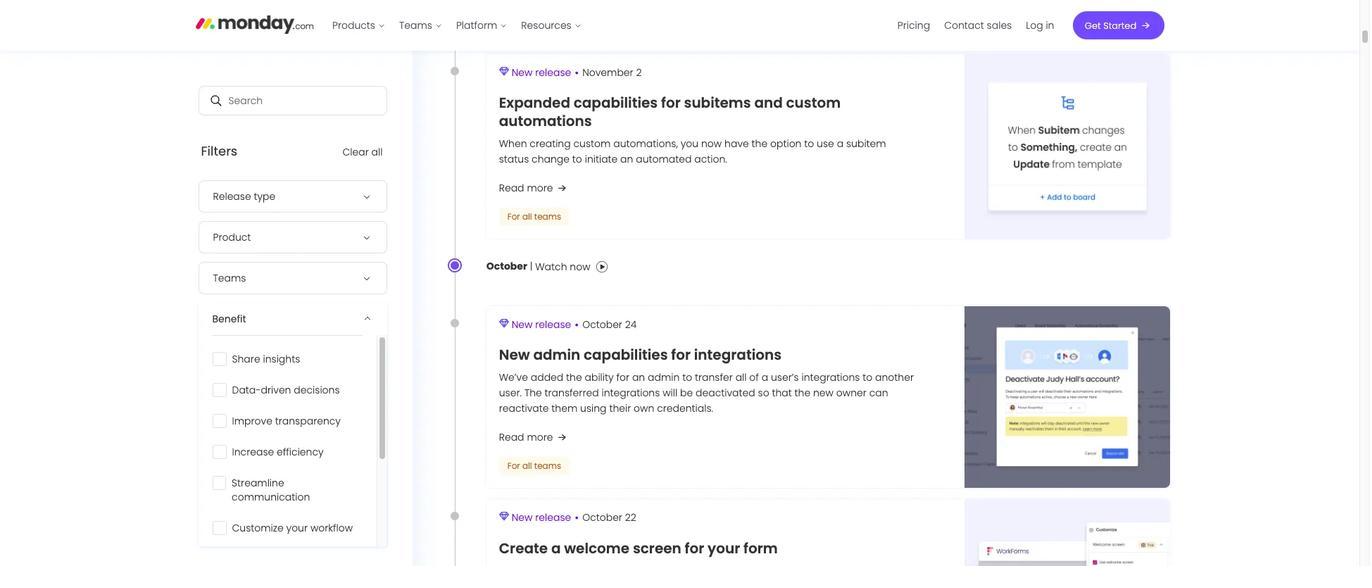 Task type: describe. For each thing, give the bounding box(es) containing it.
screen
[[633, 539, 682, 558]]

for for added
[[508, 460, 520, 472]]

expanded capabilities for subitems and custom automations when creating custom automations, you now have the option to use a subitem status change to initiate an automated action.
[[499, 93, 886, 166]]

credentials.
[[657, 402, 713, 416]]

user's
[[771, 371, 799, 385]]

form
[[744, 539, 778, 558]]

welcome
[[564, 539, 630, 558]]

22
[[625, 511, 637, 525]]

improve
[[232, 414, 272, 428]]

driven
[[261, 383, 291, 397]]

your inside option
[[286, 521, 308, 535]]

an inside expanded capabilities for subitems and custom automations when creating custom automations, you now have the option to use a subitem status change to initiate an automated action.
[[621, 152, 633, 166]]

teams link
[[392, 14, 449, 37]]

1 vertical spatial admin
[[648, 371, 680, 385]]

benefit button
[[198, 303, 387, 335]]

in
[[1046, 18, 1055, 32]]

resources link
[[514, 14, 589, 37]]

now inside expanded capabilities for subitems and custom automations when creating custom automations, you now have the option to use a subitem status change to initiate an automated action.
[[701, 137, 722, 151]]

increase efficiency
[[232, 445, 324, 459]]

log in
[[1026, 18, 1055, 32]]

clear
[[343, 145, 369, 159]]

using
[[580, 402, 607, 416]]

october for new admin capabilities for integrations
[[583, 318, 623, 332]]

efficiency
[[277, 445, 324, 459]]

read more link for automations
[[499, 180, 570, 197]]

monday.com logo image
[[195, 9, 314, 39]]

1 horizontal spatial your
[[708, 539, 740, 558]]

• for capabilities
[[575, 65, 579, 81]]

watch
[[535, 260, 567, 274]]

share insights
[[232, 352, 300, 366]]

streamline
[[232, 476, 284, 490]]

teams button
[[198, 262, 387, 294]]

capabilities inside new admin capabilities for integrations we've added the ability for an admin to transfer all of a user's integrations to another user. the transferred integrations will be deactivated so that the new owner can reactivate them using their own credentials.
[[584, 345, 668, 365]]

deactivated
[[696, 386, 755, 400]]

expanded
[[499, 93, 570, 113]]

log in link
[[1019, 14, 1062, 37]]

of
[[750, 371, 759, 385]]

more for automations
[[527, 181, 553, 195]]

whats new when subitem status change  automation trigger image
[[965, 54, 1170, 239]]

have
[[725, 137, 749, 151]]

2 horizontal spatial the
[[795, 386, 811, 400]]

3 • from the top
[[575, 510, 579, 526]]

read more link for added
[[499, 429, 570, 446]]

insights
[[263, 352, 300, 366]]

october for create a welcome screen for your form
[[583, 511, 623, 525]]

to left the initiate
[[572, 152, 582, 166]]

0 horizontal spatial integrations
[[602, 386, 660, 400]]

so
[[758, 386, 770, 400]]

be
[[680, 386, 693, 400]]

user.
[[499, 386, 522, 400]]

new admin capabilities for integrations we've added the ability for an admin to transfer all of a user's integrations to another user. the transferred integrations will be deactivated so that the new owner can reactivate them using their own credentials.
[[499, 345, 914, 416]]

new release • october 24
[[512, 317, 637, 333]]

them
[[552, 402, 578, 416]]

new for expanded capabilities for subitems and custom automations
[[512, 65, 533, 80]]

product
[[213, 230, 251, 244]]

all up | at the top
[[523, 211, 532, 223]]

get
[[1085, 19, 1101, 32]]

pricing
[[898, 18, 930, 32]]

owner
[[837, 386, 867, 400]]

to up be
[[683, 371, 692, 385]]

• for admin
[[575, 317, 579, 333]]

feature release icon image for new
[[499, 319, 509, 328]]

pricing link
[[891, 14, 937, 37]]

for all teams for automations
[[508, 211, 561, 223]]

list containing pricing
[[891, 0, 1062, 51]]

improve transparency option
[[204, 409, 371, 434]]

Search text field
[[199, 87, 386, 115]]

a inside new admin capabilities for integrations we've added the ability for an admin to transfer all of a user's integrations to another user. the transferred integrations will be deactivated so that the new owner can reactivate them using their own credentials.
[[762, 371, 768, 385]]

24
[[625, 318, 637, 332]]

release for capabilities
[[535, 65, 571, 80]]

workforms welcome page image
[[965, 500, 1170, 566]]

to up can
[[863, 371, 873, 385]]

teams for added
[[534, 460, 561, 472]]

improve transparency
[[232, 414, 341, 428]]

watch now link
[[535, 256, 608, 278]]

subitem
[[846, 137, 886, 151]]

teams for teams link
[[399, 18, 432, 32]]

sales
[[987, 18, 1012, 32]]

customize your workflow
[[232, 521, 353, 535]]

decisions
[[294, 383, 340, 397]]

streamline communication
[[232, 476, 310, 504]]

communication
[[232, 490, 310, 504]]

for for automations
[[508, 211, 520, 223]]

data-
[[232, 383, 261, 397]]

action level automation activity log image
[[965, 0, 1170, 43]]

new release • november 2
[[512, 65, 642, 81]]

resources
[[521, 18, 572, 32]]

for right 'ability'
[[617, 371, 630, 385]]

another
[[875, 371, 914, 385]]

platform link
[[449, 14, 514, 37]]

more for added
[[527, 431, 553, 445]]

create
[[499, 539, 548, 558]]

customize your workflow option
[[204, 516, 371, 541]]

release inside new release • october 22
[[535, 511, 571, 525]]

option
[[770, 137, 802, 151]]

reactivate
[[499, 402, 549, 416]]

own
[[634, 402, 655, 416]]

use
[[817, 137, 834, 151]]

product button
[[198, 221, 387, 254]]

transparency
[[275, 414, 341, 428]]

transferred
[[545, 386, 599, 400]]

contact sales button
[[937, 14, 1019, 37]]

customize
[[232, 521, 284, 535]]

we've
[[499, 371, 528, 385]]

for up be
[[671, 345, 691, 365]]

0 horizontal spatial the
[[566, 371, 582, 385]]



Task type: locate. For each thing, give the bounding box(es) containing it.
release inside new release • november 2
[[535, 65, 571, 80]]

read for added
[[499, 431, 524, 445]]

clear all button
[[343, 145, 383, 159]]

0 horizontal spatial a
[[551, 539, 561, 558]]

all right clear
[[372, 145, 383, 159]]

for down status
[[508, 211, 520, 223]]

main element
[[325, 0, 1165, 51]]

1 vertical spatial read
[[499, 431, 524, 445]]

when
[[499, 137, 527, 151]]

1 read more from the top
[[499, 181, 553, 195]]

1 vertical spatial teams
[[213, 271, 246, 285]]

1 horizontal spatial list
[[891, 0, 1062, 51]]

teams for automations
[[534, 211, 561, 223]]

october inside new release • october 22
[[583, 511, 623, 525]]

read more down reactivate
[[499, 431, 553, 445]]

you
[[681, 137, 699, 151]]

2 read more link from the top
[[499, 429, 570, 446]]

read down status
[[499, 181, 524, 195]]

an inside new admin capabilities for integrations we've added the ability for an admin to transfer all of a user's integrations to another user. the transferred integrations will be deactivated so that the new owner can reactivate them using their own credentials.
[[632, 371, 645, 385]]

1 vertical spatial for
[[508, 460, 520, 472]]

new for create a welcome screen for your form
[[512, 511, 533, 525]]

1 horizontal spatial the
[[752, 137, 768, 151]]

2 vertical spatial feature release icon image
[[499, 512, 509, 521]]

2 release from the top
[[535, 318, 571, 332]]

1 read more link from the top
[[499, 180, 570, 197]]

1 for all teams from the top
[[508, 211, 561, 223]]

now up action.
[[701, 137, 722, 151]]

2 vertical spatial the
[[795, 386, 811, 400]]

1 teams from the top
[[534, 211, 561, 223]]

2 vertical spatial integrations
[[602, 386, 660, 400]]

contact sales
[[945, 18, 1012, 32]]

0 vertical spatial teams
[[534, 211, 561, 223]]

1 • from the top
[[575, 65, 579, 81]]

1 vertical spatial a
[[762, 371, 768, 385]]

0 vertical spatial an
[[621, 152, 633, 166]]

1 horizontal spatial now
[[701, 137, 722, 151]]

1 vertical spatial now
[[570, 260, 591, 274]]

data-driven decisions option
[[204, 378, 371, 403]]

0 horizontal spatial admin
[[533, 345, 581, 365]]

1 vertical spatial your
[[708, 539, 740, 558]]

1 vertical spatial for all teams
[[508, 460, 561, 472]]

2 read more from the top
[[499, 431, 553, 445]]

started
[[1104, 19, 1137, 32]]

read more
[[499, 181, 553, 195], [499, 431, 553, 445]]

custom up the initiate
[[574, 137, 611, 151]]

release for admin
[[535, 318, 571, 332]]

release up expanded at top
[[535, 65, 571, 80]]

0 horizontal spatial your
[[286, 521, 308, 535]]

and
[[755, 93, 783, 113]]

read more down status
[[499, 181, 553, 195]]

now
[[701, 137, 722, 151], [570, 260, 591, 274]]

new inside new admin capabilities for integrations we've added the ability for an admin to transfer all of a user's integrations to another user. the transferred integrations will be deactivated so that the new owner can reactivate them using their own credentials.
[[499, 345, 530, 365]]

integrations up new
[[802, 371, 860, 385]]

new inside new release • november 2
[[512, 65, 533, 80]]

2 feature release icon image from the top
[[499, 319, 509, 328]]

new for new admin capabilities for integrations
[[512, 318, 533, 332]]

all
[[372, 145, 383, 159], [523, 211, 532, 223], [736, 371, 747, 385], [523, 460, 532, 472]]

2 • from the top
[[575, 317, 579, 333]]

3 feature release icon image from the top
[[499, 512, 509, 521]]

2 vertical spatial •
[[575, 510, 579, 526]]

teams up the benefit
[[213, 271, 246, 285]]

read more for added
[[499, 431, 553, 445]]

for all teams down reactivate
[[508, 460, 561, 472]]

1 vertical spatial release
[[535, 318, 571, 332]]

capabilities down 24
[[584, 345, 668, 365]]

release up create
[[535, 511, 571, 525]]

2 horizontal spatial integrations
[[802, 371, 860, 385]]

creating
[[530, 137, 571, 151]]

log
[[1026, 18, 1043, 32]]

can
[[870, 386, 889, 400]]

1 vertical spatial more
[[527, 431, 553, 445]]

• up welcome
[[575, 510, 579, 526]]

0 vertical spatial for
[[508, 211, 520, 223]]

the right that
[[795, 386, 811, 400]]

a right of
[[762, 371, 768, 385]]

1 horizontal spatial integrations
[[694, 345, 782, 365]]

all down reactivate
[[523, 460, 532, 472]]

type
[[254, 189, 276, 204]]

2 read from the top
[[499, 431, 524, 445]]

to left use
[[804, 137, 814, 151]]

1 vertical spatial •
[[575, 317, 579, 333]]

that
[[772, 386, 792, 400]]

0 vertical spatial a
[[837, 137, 844, 151]]

3 release from the top
[[535, 511, 571, 525]]

0 vertical spatial admin
[[533, 345, 581, 365]]

automations,
[[614, 137, 678, 151]]

to
[[804, 137, 814, 151], [572, 152, 582, 166], [683, 371, 692, 385], [863, 371, 873, 385]]

now inside button
[[570, 260, 591, 274]]

0 vertical spatial for all teams
[[508, 211, 561, 223]]

0 vertical spatial october
[[486, 259, 527, 273]]

get started
[[1085, 19, 1137, 32]]

1 vertical spatial october
[[583, 318, 623, 332]]

teams for teams popup button on the left
[[213, 271, 246, 285]]

integrations up their
[[602, 386, 660, 400]]

initiate
[[585, 152, 618, 166]]

1 vertical spatial read more link
[[499, 429, 570, 446]]

read more link down change
[[499, 180, 570, 197]]

0 vertical spatial release
[[535, 65, 571, 80]]

for right screen
[[685, 539, 704, 558]]

teams inside list
[[399, 18, 432, 32]]

• left november
[[575, 65, 579, 81]]

0 vertical spatial your
[[286, 521, 308, 535]]

more down change
[[527, 181, 553, 195]]

new
[[512, 65, 533, 80], [512, 318, 533, 332], [499, 345, 530, 365], [512, 511, 533, 525]]

0 vertical spatial teams
[[399, 18, 432, 32]]

0 vertical spatial capabilities
[[574, 93, 658, 113]]

a
[[837, 137, 844, 151], [762, 371, 768, 385], [551, 539, 561, 558]]

0 vertical spatial •
[[575, 65, 579, 81]]

0 horizontal spatial now
[[570, 260, 591, 274]]

2
[[636, 65, 642, 80]]

automated
[[636, 152, 692, 166]]

for all teams for added
[[508, 460, 561, 472]]

teams up new release • october 22 at the bottom
[[534, 460, 561, 472]]

0 horizontal spatial teams
[[213, 271, 246, 285]]

contact
[[945, 18, 984, 32]]

the
[[525, 386, 542, 400]]

for up you
[[661, 93, 681, 113]]

teams right products link
[[399, 18, 432, 32]]

feature release icon image for expanded
[[499, 67, 509, 76]]

1 feature release icon image from the top
[[499, 67, 509, 76]]

now right watch
[[570, 260, 591, 274]]

2 teams from the top
[[534, 460, 561, 472]]

capabilities inside expanded capabilities for subitems and custom automations when creating custom automations, you now have the option to use a subitem status change to initiate an automated action.
[[574, 93, 658, 113]]

november
[[583, 65, 634, 80]]

action.
[[695, 152, 727, 166]]

read more link down reactivate
[[499, 429, 570, 446]]

a right use
[[837, 137, 844, 151]]

custom up use
[[786, 93, 841, 113]]

1 vertical spatial capabilities
[[584, 345, 668, 365]]

status
[[499, 152, 529, 166]]

transfer
[[695, 371, 733, 385]]

october left 24
[[583, 318, 623, 332]]

all inside new admin capabilities for integrations we've added the ability for an admin to transfer all of a user's integrations to another user. the transferred integrations will be deactivated so that the new owner can reactivate them using their own credentials.
[[736, 371, 747, 385]]

for down reactivate
[[508, 460, 520, 472]]

0 vertical spatial integrations
[[694, 345, 782, 365]]

•
[[575, 65, 579, 81], [575, 317, 579, 333], [575, 510, 579, 526]]

the
[[752, 137, 768, 151], [566, 371, 582, 385], [795, 386, 811, 400]]

1 vertical spatial teams
[[534, 460, 561, 472]]

automations
[[499, 111, 592, 131]]

integrations up of
[[694, 345, 782, 365]]

1 vertical spatial read more
[[499, 431, 553, 445]]

create a welcome screen for your form
[[499, 539, 778, 558]]

will
[[663, 386, 678, 400]]

more down reactivate
[[527, 431, 553, 445]]

1 horizontal spatial admin
[[648, 371, 680, 385]]

list
[[325, 0, 589, 51], [891, 0, 1062, 51]]

products link
[[325, 14, 392, 37]]

0 vertical spatial feature release icon image
[[499, 67, 509, 76]]

benefit
[[212, 312, 246, 326]]

0 vertical spatial read
[[499, 181, 524, 195]]

release up added
[[535, 318, 571, 332]]

0 horizontal spatial custom
[[574, 137, 611, 151]]

0 horizontal spatial list
[[325, 0, 589, 51]]

their
[[609, 402, 631, 416]]

1 release from the top
[[535, 65, 571, 80]]

teams inside popup button
[[213, 271, 246, 285]]

1 horizontal spatial custom
[[786, 93, 841, 113]]

for all teams up | at the top
[[508, 211, 561, 223]]

all left of
[[736, 371, 747, 385]]

the up the transferred
[[566, 371, 582, 385]]

read for automations
[[499, 181, 524, 195]]

1 more from the top
[[527, 181, 553, 195]]

new release • october 22
[[512, 510, 637, 526]]

admin
[[533, 345, 581, 365], [648, 371, 680, 385]]

• left 24
[[575, 317, 579, 333]]

october left watch
[[486, 259, 527, 273]]

2 for all teams from the top
[[508, 460, 561, 472]]

0 vertical spatial the
[[752, 137, 768, 151]]

feature release icon image up create
[[499, 512, 509, 521]]

1 horizontal spatial a
[[762, 371, 768, 385]]

|
[[527, 259, 535, 273]]

october inside new release • october 24
[[583, 318, 623, 332]]

1 vertical spatial integrations
[[802, 371, 860, 385]]

a inside expanded capabilities for subitems and custom automations when creating custom automations, you now have the option to use a subitem status change to initiate an automated action.
[[837, 137, 844, 151]]

an
[[621, 152, 633, 166], [632, 371, 645, 385]]

1 horizontal spatial teams
[[399, 18, 432, 32]]

change
[[532, 152, 570, 166]]

0 vertical spatial more
[[527, 181, 553, 195]]

for inside expanded capabilities for subitems and custom automations when creating custom automations, you now have the option to use a subitem status change to initiate an automated action.
[[661, 93, 681, 113]]

platform
[[456, 18, 497, 32]]

new inside new release • october 22
[[512, 511, 533, 525]]

watch now button
[[535, 256, 608, 278]]

october left 22
[[583, 511, 623, 525]]

filters
[[201, 142, 238, 160]]

release inside new release • october 24
[[535, 318, 571, 332]]

an up own
[[632, 371, 645, 385]]

list containing products
[[325, 0, 589, 51]]

transfer integrations before disabling a user image
[[965, 306, 1170, 488]]

for all teams
[[508, 211, 561, 223], [508, 460, 561, 472]]

2 horizontal spatial a
[[837, 137, 844, 151]]

release
[[213, 189, 251, 204]]

feature release icon image up we've
[[499, 319, 509, 328]]

2 vertical spatial october
[[583, 511, 623, 525]]

0 vertical spatial read more link
[[499, 180, 570, 197]]

1 vertical spatial the
[[566, 371, 582, 385]]

workflow
[[310, 521, 353, 535]]

increase efficiency option
[[204, 440, 371, 465]]

read down reactivate
[[499, 431, 524, 445]]

2 vertical spatial a
[[551, 539, 561, 558]]

1 read from the top
[[499, 181, 524, 195]]

read more for automations
[[499, 181, 553, 195]]

new
[[813, 386, 834, 400]]

the right have
[[752, 137, 768, 151]]

feature release icon image
[[499, 67, 509, 76], [499, 319, 509, 328], [499, 512, 509, 521]]

0 vertical spatial custom
[[786, 93, 841, 113]]

feature release icon image up expanded at top
[[499, 67, 509, 76]]

capabilities down november
[[574, 93, 658, 113]]

1 vertical spatial an
[[632, 371, 645, 385]]

your left workflow
[[286, 521, 308, 535]]

added
[[531, 371, 564, 385]]

increase
[[232, 445, 274, 459]]

an down automations,
[[621, 152, 633, 166]]

0 vertical spatial read more
[[499, 181, 553, 195]]

2 for from the top
[[508, 460, 520, 472]]

capabilities
[[574, 93, 658, 113], [584, 345, 668, 365]]

your left form
[[708, 539, 740, 558]]

watch now
[[535, 260, 591, 274]]

1 for from the top
[[508, 211, 520, 223]]

0 vertical spatial now
[[701, 137, 722, 151]]

new inside new release • october 24
[[512, 318, 533, 332]]

clear all
[[343, 145, 383, 159]]

admin up added
[[533, 345, 581, 365]]

ability
[[585, 371, 614, 385]]

1 list from the left
[[325, 0, 589, 51]]

subitems
[[684, 93, 751, 113]]

1 vertical spatial custom
[[574, 137, 611, 151]]

2 vertical spatial release
[[535, 511, 571, 525]]

2 list from the left
[[891, 0, 1062, 51]]

the inside expanded capabilities for subitems and custom automations when creating custom automations, you now have the option to use a subitem status change to initiate an automated action.
[[752, 137, 768, 151]]

2 more from the top
[[527, 431, 553, 445]]

teams up watch
[[534, 211, 561, 223]]

more
[[527, 181, 553, 195], [527, 431, 553, 445]]

streamline communication option
[[204, 471, 371, 510]]

release type button
[[198, 180, 387, 213]]

share
[[232, 352, 260, 366]]

share insights option
[[204, 347, 371, 372]]

1 vertical spatial feature release icon image
[[499, 319, 509, 328]]

read
[[499, 181, 524, 195], [499, 431, 524, 445]]

a right create
[[551, 539, 561, 558]]

admin up will
[[648, 371, 680, 385]]



Task type: vqa. For each thing, say whether or not it's contained in the screenshot.
teams associated with automations
yes



